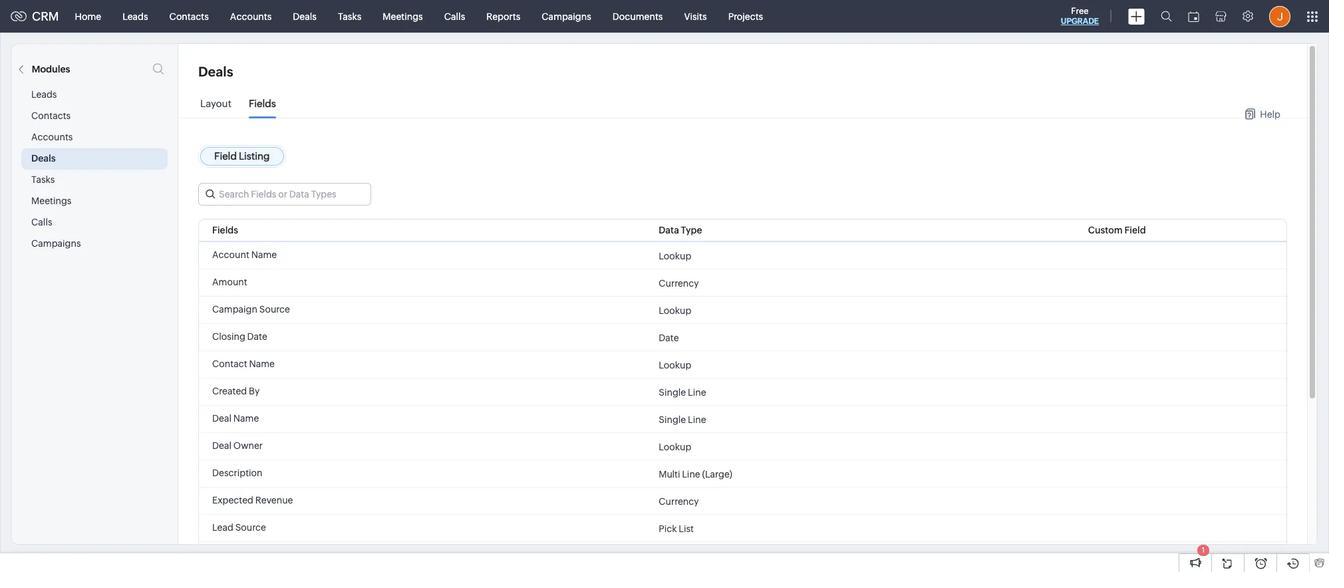 Task type: locate. For each thing, give the bounding box(es) containing it.
single
[[659, 387, 686, 397], [659, 414, 686, 425], [659, 551, 686, 561]]

0 vertical spatial deals
[[293, 11, 317, 22]]

layout
[[200, 98, 231, 109]]

1 vertical spatial deals
[[198, 64, 233, 79]]

0 vertical spatial single line
[[659, 387, 706, 397]]

revenue
[[255, 495, 293, 506]]

contacts right leads link
[[169, 11, 209, 22]]

name for account name
[[251, 249, 277, 260]]

1 single from the top
[[659, 387, 686, 397]]

0 vertical spatial accounts
[[230, 11, 272, 22]]

1 deal from the top
[[212, 413, 232, 424]]

1 horizontal spatial tasks
[[338, 11, 361, 22]]

calls
[[444, 11, 465, 22], [31, 217, 52, 228]]

1 lookup from the top
[[659, 250, 691, 261]]

contact
[[212, 359, 247, 369]]

name up by
[[249, 359, 275, 369]]

2 vertical spatial name
[[233, 413, 259, 424]]

3 lookup from the top
[[659, 360, 691, 370]]

2 lookup from the top
[[659, 305, 691, 316]]

deals
[[293, 11, 317, 22], [198, 64, 233, 79], [31, 153, 56, 164]]

1 horizontal spatial meetings
[[383, 11, 423, 22]]

contact name
[[212, 359, 275, 369]]

2 currency from the top
[[659, 496, 699, 507]]

source right campaign
[[259, 304, 290, 315]]

0 horizontal spatial fields
[[212, 225, 238, 236]]

projects link
[[718, 0, 774, 32]]

leads right home
[[123, 11, 148, 22]]

(large)
[[702, 469, 732, 479]]

fields
[[249, 98, 276, 109], [212, 225, 238, 236]]

lookup
[[659, 250, 691, 261], [659, 305, 691, 316], [659, 360, 691, 370], [659, 441, 691, 452]]

campaign
[[212, 304, 257, 315]]

accounts
[[230, 11, 272, 22], [31, 132, 73, 142]]

deal left owner
[[212, 440, 232, 451]]

name for contact name
[[249, 359, 275, 369]]

1 vertical spatial single line
[[659, 414, 706, 425]]

list
[[679, 523, 694, 534]]

1 vertical spatial leads
[[31, 89, 57, 100]]

0 vertical spatial name
[[251, 249, 277, 260]]

0 vertical spatial deal
[[212, 413, 232, 424]]

data
[[659, 225, 679, 236]]

1 vertical spatial calls
[[31, 217, 52, 228]]

1 vertical spatial source
[[235, 522, 266, 533]]

0 vertical spatial leads
[[123, 11, 148, 22]]

search image
[[1161, 11, 1172, 22]]

created by
[[212, 386, 260, 396]]

1 horizontal spatial contacts
[[169, 11, 209, 22]]

modules
[[32, 64, 70, 75]]

single line for deal name
[[659, 414, 706, 425]]

type
[[681, 225, 702, 236]]

campaigns
[[542, 11, 591, 22], [31, 238, 81, 249]]

tasks
[[338, 11, 361, 22], [31, 174, 55, 185]]

campaigns link
[[531, 0, 602, 32]]

source down expected revenue
[[235, 522, 266, 533]]

leads
[[123, 11, 148, 22], [31, 89, 57, 100]]

contacts down 'modules'
[[31, 110, 71, 121]]

single line
[[659, 387, 706, 397], [659, 414, 706, 425], [659, 551, 706, 561]]

1 single line from the top
[[659, 387, 706, 397]]

1 vertical spatial currency
[[659, 496, 699, 507]]

single for name
[[659, 414, 686, 425]]

tasks link
[[327, 0, 372, 32]]

line
[[688, 387, 706, 397], [688, 414, 706, 425], [682, 469, 700, 479], [688, 551, 706, 561]]

3 single from the top
[[659, 551, 686, 561]]

deal down created
[[212, 413, 232, 424]]

single for by
[[659, 387, 686, 397]]

lead
[[212, 522, 233, 533]]

0 horizontal spatial campaigns
[[31, 238, 81, 249]]

0 horizontal spatial accounts
[[31, 132, 73, 142]]

name up owner
[[233, 413, 259, 424]]

2 vertical spatial single
[[659, 551, 686, 561]]

home
[[75, 11, 101, 22]]

1 vertical spatial single
[[659, 414, 686, 425]]

campaign source
[[212, 304, 290, 315]]

1 horizontal spatial calls
[[444, 11, 465, 22]]

leads down 'modules'
[[31, 89, 57, 100]]

0 horizontal spatial deals
[[31, 153, 56, 164]]

3 single line from the top
[[659, 551, 706, 561]]

2 horizontal spatial deals
[[293, 11, 317, 22]]

0 horizontal spatial contacts
[[31, 110, 71, 121]]

2 single from the top
[[659, 414, 686, 425]]

currency for amount
[[659, 278, 699, 288]]

1 vertical spatial name
[[249, 359, 275, 369]]

fields right layout
[[249, 98, 276, 109]]

1 vertical spatial accounts
[[31, 132, 73, 142]]

closing date
[[212, 331, 267, 342]]

0 vertical spatial meetings
[[383, 11, 423, 22]]

1 vertical spatial deal
[[212, 440, 232, 451]]

0 vertical spatial fields
[[249, 98, 276, 109]]

calendar image
[[1188, 11, 1199, 22]]

fields link
[[249, 98, 276, 119]]

currency down data type at top
[[659, 278, 699, 288]]

name right "account"
[[251, 249, 277, 260]]

0 vertical spatial campaigns
[[542, 11, 591, 22]]

date
[[247, 331, 267, 342], [659, 332, 679, 343]]

leads link
[[112, 0, 159, 32]]

fields up "account"
[[212, 225, 238, 236]]

deal for deal name
[[212, 413, 232, 424]]

lead source
[[212, 522, 266, 533]]

deal for deal owner
[[212, 440, 232, 451]]

home link
[[64, 0, 112, 32]]

created
[[212, 386, 247, 396]]

2 vertical spatial deals
[[31, 153, 56, 164]]

name
[[251, 249, 277, 260], [249, 359, 275, 369], [233, 413, 259, 424]]

deal owner
[[212, 440, 263, 451]]

0 vertical spatial source
[[259, 304, 290, 315]]

0 horizontal spatial meetings
[[31, 196, 71, 206]]

lookup for account name
[[659, 250, 691, 261]]

calls link
[[434, 0, 476, 32]]

4 lookup from the top
[[659, 441, 691, 452]]

2 single line from the top
[[659, 414, 706, 425]]

lookup for campaign source
[[659, 305, 691, 316]]

crm
[[32, 9, 59, 23]]

0 vertical spatial single
[[659, 387, 686, 397]]

source for lead source
[[235, 522, 266, 533]]

documents link
[[602, 0, 674, 32]]

1 horizontal spatial campaigns
[[542, 11, 591, 22]]

deal
[[212, 413, 232, 424], [212, 440, 232, 451]]

multi line (large)
[[659, 469, 732, 479]]

1 currency from the top
[[659, 278, 699, 288]]

source
[[259, 304, 290, 315], [235, 522, 266, 533]]

0 vertical spatial currency
[[659, 278, 699, 288]]

1 vertical spatial contacts
[[31, 110, 71, 121]]

0 vertical spatial contacts
[[169, 11, 209, 22]]

meetings
[[383, 11, 423, 22], [31, 196, 71, 206]]

0 horizontal spatial tasks
[[31, 174, 55, 185]]

data type
[[659, 225, 702, 236]]

visits link
[[674, 0, 718, 32]]

account
[[212, 249, 249, 260]]

currency up pick list
[[659, 496, 699, 507]]

line for created by
[[688, 387, 706, 397]]

reports
[[486, 11, 520, 22]]

currency
[[659, 278, 699, 288], [659, 496, 699, 507]]

1 horizontal spatial accounts
[[230, 11, 272, 22]]

2 deal from the top
[[212, 440, 232, 451]]

contacts
[[169, 11, 209, 22], [31, 110, 71, 121]]

1 vertical spatial meetings
[[31, 196, 71, 206]]

2 vertical spatial single line
[[659, 551, 706, 561]]

single line for created by
[[659, 387, 706, 397]]

name for deal name
[[233, 413, 259, 424]]



Task type: describe. For each thing, give the bounding box(es) containing it.
visits
[[684, 11, 707, 22]]

line for deal name
[[688, 414, 706, 425]]

search element
[[1153, 0, 1180, 33]]

0 horizontal spatial date
[[247, 331, 267, 342]]

description
[[212, 468, 262, 478]]

0 vertical spatial tasks
[[338, 11, 361, 22]]

help
[[1260, 109, 1281, 119]]

free
[[1071, 6, 1089, 16]]

1 vertical spatial fields
[[212, 225, 238, 236]]

lookup for deal owner
[[659, 441, 691, 452]]

1 horizontal spatial leads
[[123, 11, 148, 22]]

1 horizontal spatial deals
[[198, 64, 233, 79]]

1 horizontal spatial date
[[659, 332, 679, 343]]

0 horizontal spatial leads
[[31, 89, 57, 100]]

create menu image
[[1128, 8, 1145, 24]]

free upgrade
[[1061, 6, 1099, 26]]

1 vertical spatial tasks
[[31, 174, 55, 185]]

amount
[[212, 277, 247, 287]]

pick list
[[659, 523, 694, 534]]

layout link
[[200, 98, 231, 119]]

expected
[[212, 495, 253, 506]]

1 horizontal spatial fields
[[249, 98, 276, 109]]

profile element
[[1261, 0, 1299, 32]]

campaigns inside campaigns link
[[542, 11, 591, 22]]

pick
[[659, 523, 677, 534]]

field
[[1125, 225, 1146, 236]]

owner
[[233, 440, 263, 451]]

0 horizontal spatial calls
[[31, 217, 52, 228]]

contacts link
[[159, 0, 219, 32]]

meetings link
[[372, 0, 434, 32]]

closing
[[212, 331, 245, 342]]

custom
[[1088, 225, 1123, 236]]

profile image
[[1269, 6, 1291, 27]]

documents
[[613, 11, 663, 22]]

Search Fields or Data Types text field
[[199, 184, 371, 205]]

source for campaign source
[[259, 304, 290, 315]]

crm link
[[11, 9, 59, 23]]

deal name
[[212, 413, 259, 424]]

1 vertical spatial campaigns
[[31, 238, 81, 249]]

deals link
[[282, 0, 327, 32]]

create menu element
[[1120, 0, 1153, 32]]

by
[[249, 386, 260, 396]]

reports link
[[476, 0, 531, 32]]

accounts link
[[219, 0, 282, 32]]

currency for expected revenue
[[659, 496, 699, 507]]

lookup for contact name
[[659, 360, 691, 370]]

projects
[[728, 11, 763, 22]]

custom field
[[1088, 225, 1146, 236]]

1
[[1202, 546, 1205, 554]]

upgrade
[[1061, 17, 1099, 26]]

line for description
[[682, 469, 700, 479]]

account name
[[212, 249, 277, 260]]

0 vertical spatial calls
[[444, 11, 465, 22]]

multi
[[659, 469, 680, 479]]

expected revenue
[[212, 495, 293, 506]]



Task type: vqa. For each thing, say whether or not it's contained in the screenshot.


